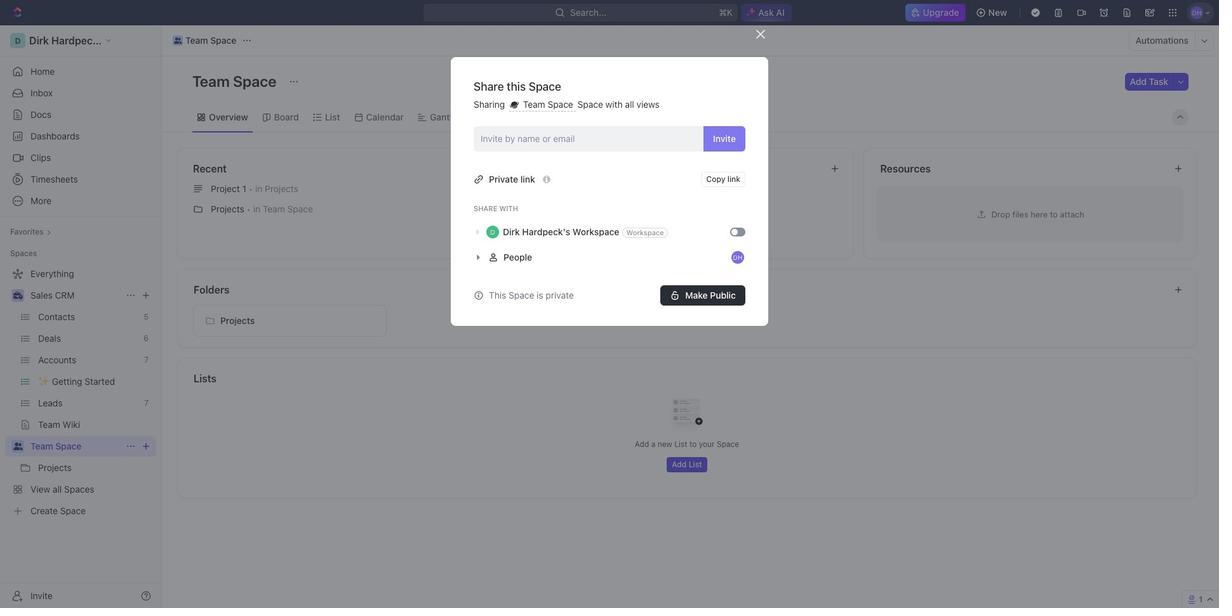 Task type: vqa. For each thing, say whether or not it's contained in the screenshot.
Sidebar navigation
yes



Task type: describe. For each thing, give the bounding box(es) containing it.
sidebar navigation
[[0, 25, 162, 609]]

Invite by name or email text field
[[481, 129, 698, 148]]

tree inside sidebar navigation
[[5, 264, 156, 522]]

no most used docs image
[[662, 177, 712, 228]]

business time image
[[13, 292, 23, 300]]



Task type: locate. For each thing, give the bounding box(es) containing it.
no lists icon. image
[[662, 389, 712, 440]]

user group image
[[174, 37, 182, 44]]

tree
[[5, 264, 156, 522]]

user group image
[[13, 443, 23, 451]]



